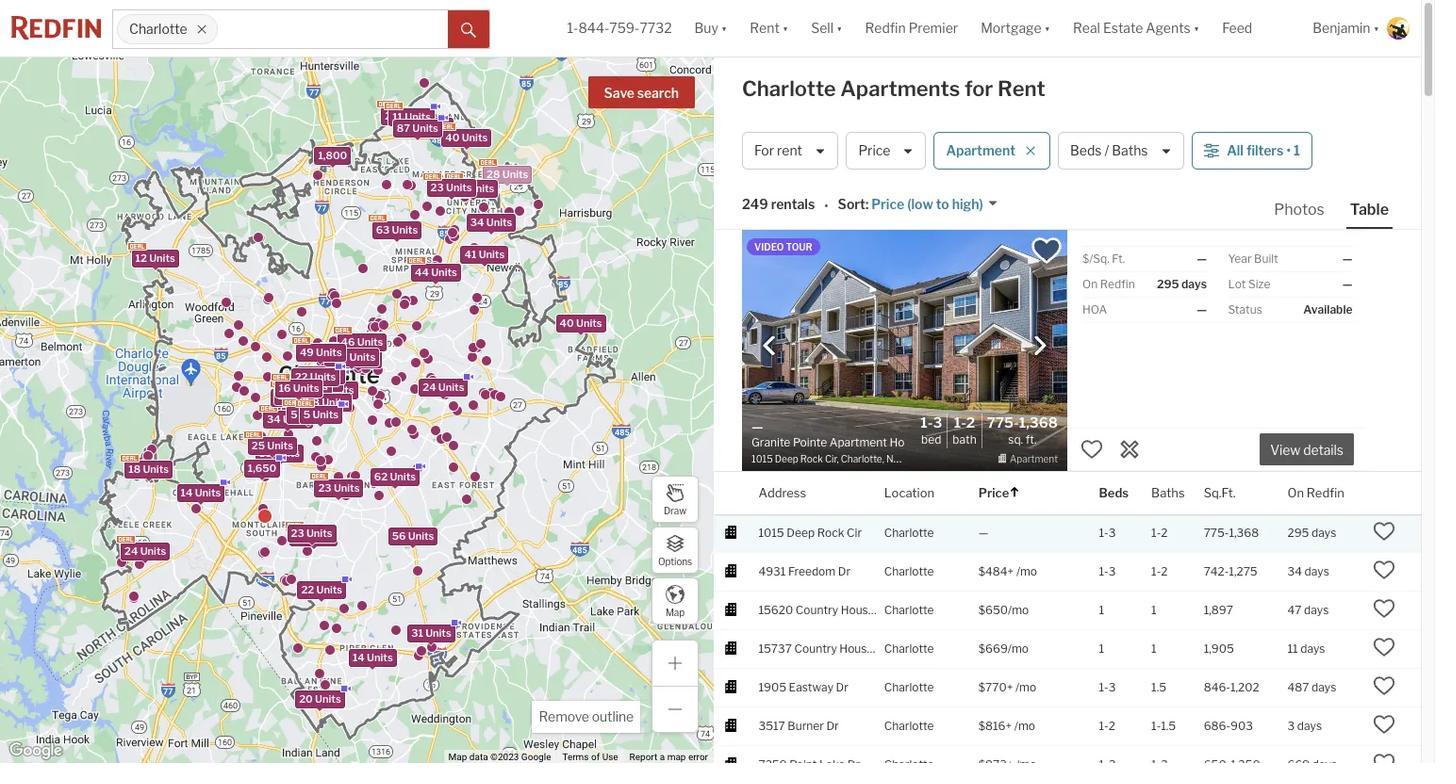 Task type: vqa. For each thing, say whether or not it's contained in the screenshot.
Max price slider Range Field
no



Task type: describe. For each thing, give the bounding box(es) containing it.
1 vertical spatial 34
[[266, 413, 280, 426]]

1 vertical spatial on redfin
[[1288, 485, 1345, 500]]

0 vertical spatial 1.5
[[1152, 681, 1167, 695]]

11 days
[[1288, 642, 1326, 656]]

country for 15737
[[795, 642, 837, 656]]

user photo image
[[1387, 17, 1410, 40]]

1 horizontal spatial 16
[[278, 382, 291, 395]]

2 horizontal spatial 12 units
[[338, 353, 378, 366]]

benjamin
[[1313, 20, 1371, 36]]

846-
[[1204, 681, 1231, 695]]

1 1-3 from the top
[[1099, 526, 1116, 540]]

1 vertical spatial 22
[[301, 583, 314, 597]]

options
[[658, 556, 692, 567]]

1 vertical spatial 34 units
[[266, 413, 308, 426]]

1-3 for $484+ /mo
[[1099, 565, 1116, 579]]

23 units down 6 units
[[430, 181, 472, 194]]

terms of use
[[563, 753, 618, 763]]

location button
[[884, 472, 935, 515]]

3 inside the map region
[[286, 382, 293, 395]]

remove outline button
[[532, 702, 640, 734]]

15620 country house st charlotte
[[759, 603, 934, 617]]

0 vertical spatial 22
[[294, 371, 307, 384]]

lot
[[1228, 277, 1246, 291]]

1 vertical spatial 295 days
[[1288, 526, 1337, 540]]

87
[[396, 121, 410, 134]]

charlotte down location button
[[884, 526, 934, 540]]

google
[[521, 753, 551, 763]]

table button
[[1347, 200, 1393, 229]]

0 vertical spatial 24 units
[[384, 109, 426, 122]]

view details link
[[1260, 432, 1354, 466]]

41
[[464, 248, 476, 261]]

mortgage ▾ button
[[970, 0, 1062, 57]]

1-2 for 775-1,368
[[1152, 526, 1168, 540]]

1-844-759-7732
[[567, 20, 672, 36]]

year
[[1228, 252, 1252, 266]]

2 horizontal spatial 24
[[422, 381, 436, 394]]

days for 846-1,202
[[1312, 681, 1337, 695]]

3 inside the 1-3 bed
[[933, 415, 942, 432]]

— up $484+
[[979, 526, 989, 540]]

favorite this home image for 487 days
[[1374, 675, 1396, 698]]

1 vertical spatial 15
[[278, 401, 290, 415]]

feed button
[[1211, 0, 1302, 57]]

1905
[[759, 681, 787, 695]]

4931 freedom dr
[[759, 565, 851, 579]]

price for the price button to the right
[[979, 485, 1009, 500]]

2 5 units from the left
[[303, 408, 338, 422]]

2 horizontal spatial 34
[[1288, 565, 1302, 579]]

1 horizontal spatial 14 units
[[352, 652, 392, 665]]

41 units
[[464, 248, 504, 261]]

46 units
[[341, 335, 383, 348]]

28
[[486, 167, 500, 181]]

1 vertical spatial 14
[[352, 652, 364, 665]]

$669
[[979, 642, 1008, 656]]

1015 deep rock cir
[[759, 526, 862, 540]]

1 horizontal spatial price button
[[979, 472, 1021, 515]]

1- inside the 1-3 bed
[[921, 415, 933, 432]]

location
[[884, 485, 935, 500]]

4931
[[759, 565, 786, 579]]

days for 775-1,368
[[1312, 526, 1337, 540]]

sell ▾
[[811, 20, 843, 36]]

dr for 1905 eastway dr
[[836, 681, 849, 695]]

0 vertical spatial 16 units
[[278, 382, 319, 395]]

0 horizontal spatial price button
[[846, 132, 927, 170]]

2 units
[[304, 376, 339, 389]]

46
[[341, 335, 355, 348]]

▾ inside dropdown button
[[1194, 20, 1200, 36]]

1 vertical spatial 16
[[259, 447, 271, 460]]

terms of use link
[[563, 753, 618, 763]]

56
[[392, 529, 406, 542]]

— for size
[[1343, 277, 1353, 291]]

report a map error
[[630, 753, 708, 763]]

days for 742-1,275
[[1305, 565, 1330, 579]]

x-out this home image
[[1119, 438, 1141, 461]]

favorite this home image for 295 days
[[1374, 520, 1396, 543]]

759-
[[610, 20, 640, 36]]

beds / baths
[[1070, 143, 1148, 159]]

draw button
[[652, 476, 699, 523]]

— left status
[[1197, 303, 1207, 317]]

use
[[602, 753, 618, 763]]

— for ft.
[[1197, 252, 1207, 266]]

0 horizontal spatial 40
[[445, 131, 459, 144]]

$/sq.
[[1083, 252, 1110, 266]]

1 horizontal spatial 25
[[286, 380, 299, 393]]

0 horizontal spatial 12 units
[[135, 251, 175, 265]]

for rent button
[[742, 132, 839, 170]]

of
[[591, 753, 600, 763]]

1 horizontal spatial 15
[[300, 368, 312, 381]]

775- for 775-1,368
[[1204, 526, 1229, 540]]

favorite button image
[[1031, 235, 1063, 267]]

map for map data ©2023 google
[[449, 753, 467, 763]]

size
[[1249, 277, 1271, 291]]

$650
[[979, 603, 1008, 617]]

0 horizontal spatial 25
[[251, 439, 265, 453]]

apartments
[[840, 76, 960, 101]]

previous button image
[[760, 336, 779, 355]]

$669 /mo
[[979, 642, 1029, 656]]

save search button
[[588, 76, 695, 108]]

56 units
[[392, 529, 434, 542]]

0 horizontal spatial 14 units
[[180, 486, 220, 499]]

0 vertical spatial 14
[[180, 486, 192, 499]]

87 units
[[396, 121, 438, 134]]

1- inside '1-2 bath'
[[954, 415, 967, 432]]

sq.
[[1008, 433, 1023, 447]]

price (low to high) button
[[869, 196, 999, 214]]

on redfin button
[[1288, 472, 1345, 515]]

house for 15620 country house st
[[841, 603, 875, 617]]

/mo for $770+ /mo
[[1016, 681, 1037, 695]]

15737
[[759, 642, 792, 656]]

1 vertical spatial baths
[[1152, 485, 1185, 500]]

beds for beds / baths
[[1070, 143, 1102, 159]]

favorite button checkbox
[[1031, 235, 1063, 267]]

0 horizontal spatial 24
[[124, 544, 138, 558]]

st for 15620 country house st
[[877, 603, 889, 617]]

charlotte up 15620 country house st charlotte
[[884, 565, 934, 579]]

/mo for $484+ /mo
[[1017, 565, 1037, 579]]

charlotte down 15737 country house st charlotte
[[884, 681, 934, 695]]

10
[[293, 531, 306, 544]]

• for all filters • 1
[[1287, 143, 1291, 159]]

2 left 1-1.5
[[1109, 719, 1116, 733]]

1905 eastway dr
[[759, 681, 849, 695]]

3 days
[[1288, 719, 1322, 733]]

0 vertical spatial 12
[[135, 251, 147, 265]]

20
[[299, 693, 312, 706]]

0 vertical spatial on
[[1083, 277, 1098, 291]]

sell
[[811, 20, 834, 36]]

1,202
[[1231, 681, 1260, 695]]

0 vertical spatial 15 units
[[300, 368, 341, 381]]

0 vertical spatial 22 units
[[294, 371, 336, 384]]

rentals
[[771, 197, 815, 213]]

1 vertical spatial rent
[[998, 76, 1046, 101]]

1 vertical spatial 24 units
[[422, 381, 464, 394]]

high)
[[952, 197, 983, 213]]

20 units
[[299, 693, 341, 706]]

▾ for rent ▾
[[783, 20, 789, 36]]

submit search image
[[461, 22, 476, 37]]

map
[[667, 753, 686, 763]]

23 units left 62
[[318, 482, 359, 495]]

1,800
[[318, 149, 347, 162]]

buy ▾ button
[[683, 0, 739, 57]]

redfin premier button
[[854, 0, 970, 57]]

1-1.5
[[1152, 719, 1176, 733]]

map for map
[[666, 607, 685, 618]]

on inside button
[[1288, 485, 1304, 500]]

charlotte up rent
[[742, 76, 836, 101]]

error
[[688, 753, 708, 763]]

49 units
[[299, 345, 342, 358]]

next button image
[[1031, 336, 1050, 355]]

/mo for $650 /mo
[[1008, 603, 1029, 617]]

1 vertical spatial 1.5
[[1161, 719, 1176, 733]]

903
[[1231, 719, 1253, 733]]

63 units
[[375, 223, 418, 236]]

$816+
[[979, 719, 1012, 733]]

0 horizontal spatial 295 days
[[1157, 277, 1207, 291]]

available
[[1304, 303, 1353, 317]]

0 vertical spatial 25 units
[[286, 380, 328, 393]]

baths inside beds / baths button
[[1112, 143, 1148, 159]]

map data ©2023 google
[[449, 753, 551, 763]]

google image
[[5, 739, 67, 764]]

686-903
[[1204, 719, 1253, 733]]

1 vertical spatial 15 units
[[278, 401, 318, 415]]

sq.ft.
[[1204, 485, 1236, 500]]

39 units
[[312, 383, 354, 397]]

all filters • 1
[[1227, 143, 1300, 159]]

view details
[[1270, 443, 1344, 459]]

1015
[[759, 526, 784, 540]]

775- for 775-1,368 sq. ft.
[[987, 415, 1019, 432]]

real estate agents ▾ link
[[1073, 0, 1200, 57]]



Task type: locate. For each thing, give the bounding box(es) containing it.
map left data
[[449, 753, 467, 763]]

st up 15737 country house st charlotte
[[877, 603, 889, 617]]

apartment button
[[934, 132, 1051, 170]]

1.5 left 686-
[[1161, 719, 1176, 733]]

days for 686-903
[[1298, 719, 1322, 733]]

days right the 487
[[1312, 681, 1337, 695]]

34 down 273
[[266, 413, 280, 426]]

0 horizontal spatial 5
[[290, 408, 297, 421]]

2 horizontal spatial redfin
[[1307, 485, 1345, 500]]

dr for 3517 burner dr
[[827, 719, 839, 733]]

remove outline
[[539, 709, 634, 725]]

11 left 6
[[392, 110, 402, 123]]

2 left 742-
[[1161, 565, 1168, 579]]

price for price (low to high)
[[872, 197, 905, 213]]

price button down sq.
[[979, 472, 1021, 515]]

remove apartment image
[[1025, 145, 1037, 157]]

beds inside button
[[1070, 143, 1102, 159]]

/mo up $770+ /mo at the bottom of page
[[1008, 642, 1029, 656]]

▾ left user photo
[[1374, 20, 1380, 36]]

on redfin
[[1083, 277, 1135, 291], [1288, 485, 1345, 500]]

rent right buy ▾
[[750, 20, 780, 36]]

6
[[414, 120, 421, 133]]

price button
[[846, 132, 927, 170], [979, 472, 1021, 515]]

0 vertical spatial redfin
[[865, 20, 906, 36]]

year built
[[1228, 252, 1279, 266]]

0 horizontal spatial redfin
[[865, 20, 906, 36]]

1 vertical spatial 14 units
[[352, 652, 392, 665]]

5 down 273 units
[[290, 408, 297, 421]]

16
[[278, 382, 291, 395], [259, 447, 271, 460]]

1,650
[[247, 462, 276, 475]]

• left sort
[[825, 198, 829, 214]]

2 vertical spatial 12
[[277, 389, 289, 402]]

dr right burner
[[827, 719, 839, 733]]

2 5 from the left
[[303, 408, 310, 422]]

295 up 34 days
[[1288, 526, 1309, 540]]

real estate agents ▾ button
[[1062, 0, 1211, 57]]

1 horizontal spatial redfin
[[1100, 277, 1135, 291]]

0 vertical spatial baths
[[1112, 143, 1148, 159]]

beds button
[[1099, 472, 1129, 515]]

3 ▾ from the left
[[837, 20, 843, 36]]

1 horizontal spatial 11
[[1288, 642, 1298, 656]]

st for 15737 country house st
[[876, 642, 887, 656]]

data
[[469, 753, 488, 763]]

0 horizontal spatial 15
[[278, 401, 290, 415]]

/mo right $484+
[[1017, 565, 1037, 579]]

price button up ':'
[[846, 132, 927, 170]]

1 vertical spatial 25 units
[[251, 439, 293, 453]]

0 vertical spatial 34 units
[[470, 216, 512, 229]]

/mo right $816+
[[1015, 719, 1036, 733]]

photo of 1015 deep rock cir, charlotte, nc 28273 image
[[742, 230, 1068, 472]]

country down freedom
[[796, 603, 838, 617]]

days up 487 days
[[1301, 642, 1326, 656]]

▾ for buy ▾
[[721, 20, 727, 36]]

2 vertical spatial 24 units
[[124, 544, 166, 558]]

1 vertical spatial 12
[[338, 353, 350, 366]]

2 vertical spatial redfin
[[1307, 485, 1345, 500]]

photos button
[[1271, 200, 1347, 227]]

0 vertical spatial 40 units
[[445, 131, 487, 144]]

remove charlotte image
[[197, 24, 208, 35]]

11 units
[[392, 110, 430, 123]]

0 vertical spatial 34
[[470, 216, 484, 229]]

dr right freedom
[[838, 565, 851, 579]]

house
[[841, 603, 875, 617], [840, 642, 874, 656]]

0 vertical spatial 1,368
[[1019, 415, 1058, 432]]

23 units left 56
[[290, 526, 332, 539]]

2 inside the map region
[[304, 376, 311, 389]]

— for built
[[1343, 252, 1353, 266]]

775- inside 775-1,368 sq. ft.
[[987, 415, 1019, 432]]

0 horizontal spatial •
[[825, 198, 829, 214]]

favorite this home image
[[1081, 438, 1103, 461], [1374, 559, 1396, 582], [1374, 598, 1396, 620], [1374, 752, 1396, 764]]

295 left lot
[[1157, 277, 1179, 291]]

price (low to high)
[[872, 197, 983, 213]]

0 horizontal spatial 1,368
[[1019, 415, 1058, 432]]

—
[[1197, 252, 1207, 266], [1343, 252, 1353, 266], [1343, 277, 1353, 291], [1197, 303, 1207, 317], [979, 526, 989, 540]]

beds left /
[[1070, 143, 1102, 159]]

8 units
[[312, 396, 347, 409]]

11 for 11 units
[[392, 110, 402, 123]]

1 horizontal spatial on
[[1288, 485, 1304, 500]]

4 favorite this home image from the top
[[1374, 714, 1396, 736]]

map down the options at the bottom of page
[[666, 607, 685, 618]]

1 horizontal spatial 12 units
[[277, 389, 317, 402]]

2 down baths button
[[1161, 526, 1168, 540]]

742-1,275
[[1204, 565, 1258, 579]]

1 horizontal spatial 14
[[352, 652, 364, 665]]

ft. right sq.
[[1026, 433, 1037, 447]]

1 vertical spatial 11
[[1288, 642, 1298, 656]]

487
[[1288, 681, 1310, 695]]

ft. inside 775-1,368 sq. ft.
[[1026, 433, 1037, 447]]

dr
[[838, 565, 851, 579], [836, 681, 849, 695], [827, 719, 839, 733]]

for rent
[[754, 143, 803, 159]]

0 vertical spatial 15
[[300, 368, 312, 381]]

favorite this home image
[[1374, 520, 1396, 543], [1374, 636, 1396, 659], [1374, 675, 1396, 698], [1374, 714, 1396, 736]]

1 vertical spatial beds
[[1099, 485, 1129, 500]]

redfin down details
[[1307, 485, 1345, 500]]

1 vertical spatial 40 units
[[559, 317, 602, 330]]

charlotte up 15737 country house st charlotte
[[884, 603, 934, 617]]

details
[[1304, 443, 1344, 459]]

1 favorite this home image from the top
[[1374, 520, 1396, 543]]

1-2 left 742-
[[1152, 565, 1168, 579]]

487 days
[[1288, 681, 1337, 695]]

st down 15620 country house st charlotte
[[876, 642, 887, 656]]

44 units
[[415, 265, 457, 279]]

save search
[[604, 85, 679, 101]]

34 units down 19
[[266, 413, 308, 426]]

▾ left "sell"
[[783, 20, 789, 36]]

775-1,368 sq. ft.
[[987, 415, 1058, 447]]

— down table button
[[1343, 252, 1353, 266]]

1 horizontal spatial baths
[[1152, 485, 1185, 500]]

0 horizontal spatial baths
[[1112, 143, 1148, 159]]

5 ▾ from the left
[[1194, 20, 1200, 36]]

rent ▾
[[750, 20, 789, 36]]

• inside 249 rentals •
[[825, 198, 829, 214]]

1 vertical spatial 1-3
[[1099, 565, 1116, 579]]

price up ':'
[[859, 143, 891, 159]]

63
[[375, 223, 389, 236]]

19 units
[[280, 391, 321, 404]]

charlotte left $816+
[[884, 719, 934, 733]]

days down on redfin button
[[1312, 526, 1337, 540]]

map button
[[652, 578, 699, 625]]

1,368 up 1,275
[[1229, 526, 1259, 540]]

0 vertical spatial 775-
[[987, 415, 1019, 432]]

0 vertical spatial beds
[[1070, 143, 1102, 159]]

search
[[637, 85, 679, 101]]

charlotte down 15620 country house st charlotte
[[884, 642, 934, 656]]

charlotte
[[129, 21, 187, 37], [742, 76, 836, 101], [884, 526, 934, 540], [884, 565, 934, 579], [884, 603, 934, 617], [884, 642, 934, 656], [884, 681, 934, 695], [884, 719, 934, 733]]

22 units
[[294, 371, 336, 384], [301, 583, 342, 597]]

days down 487 days
[[1298, 719, 1322, 733]]

1 horizontal spatial 295
[[1288, 526, 1309, 540]]

on down view
[[1288, 485, 1304, 500]]

1-3 for $770+ /mo
[[1099, 681, 1116, 695]]

price down sq.
[[979, 485, 1009, 500]]

all
[[1227, 143, 1244, 159]]

1 vertical spatial map
[[449, 753, 467, 763]]

0 horizontal spatial on redfin
[[1083, 277, 1135, 291]]

rent right for at the top right of page
[[998, 76, 1046, 101]]

44
[[415, 265, 429, 279]]

15 up 3 units
[[300, 368, 312, 381]]

1-844-759-7732 link
[[567, 20, 672, 36]]

benjamin ▾
[[1313, 20, 1380, 36]]

34
[[470, 216, 484, 229], [266, 413, 280, 426], [1288, 565, 1302, 579]]

10 units
[[293, 531, 334, 544]]

1 vertical spatial 22 units
[[301, 583, 342, 597]]

2 up bath
[[967, 415, 975, 432]]

34 units up 41 units
[[470, 216, 512, 229]]

▾ right "agents"
[[1194, 20, 1200, 36]]

days for 1,905
[[1301, 642, 1326, 656]]

0 vertical spatial 1-2
[[1152, 526, 1168, 540]]

1-2 down baths button
[[1152, 526, 1168, 540]]

1 vertical spatial •
[[825, 198, 829, 214]]

$770+
[[979, 681, 1013, 695]]

4 ▾ from the left
[[1045, 20, 1051, 36]]

2 vertical spatial 1-2
[[1099, 719, 1116, 733]]

0 vertical spatial 295 days
[[1157, 277, 1207, 291]]

1 horizontal spatial ft.
[[1112, 252, 1125, 266]]

status
[[1228, 303, 1263, 317]]

days up 47 days
[[1305, 565, 1330, 579]]

11 inside the map region
[[392, 110, 402, 123]]

address button
[[759, 472, 806, 515]]

▾ right buy
[[721, 20, 727, 36]]

0 horizontal spatial 34
[[266, 413, 280, 426]]

1 inside button
[[1294, 143, 1300, 159]]

1-2 for 742-1,275
[[1152, 565, 1168, 579]]

favorite this home image for 11 days
[[1374, 636, 1396, 659]]

15 down 3 units
[[278, 401, 290, 415]]

1 5 from the left
[[290, 408, 297, 421]]

country up eastway
[[795, 642, 837, 656]]

23 units down 28
[[453, 181, 494, 194]]

1 vertical spatial price
[[872, 197, 905, 213]]

0 vertical spatial 24
[[384, 109, 398, 122]]

▾ for mortgage ▾
[[1045, 20, 1051, 36]]

11 down 47
[[1288, 642, 1298, 656]]

0 vertical spatial country
[[796, 603, 838, 617]]

11 for 11 days
[[1288, 642, 1298, 656]]

1 vertical spatial country
[[795, 642, 837, 656]]

1 horizontal spatial 295 days
[[1288, 526, 1337, 540]]

on up hoa
[[1083, 277, 1098, 291]]

1,368 for 775-1,368 sq. ft.
[[1019, 415, 1058, 432]]

0 horizontal spatial 14
[[180, 486, 192, 499]]

34 up 47
[[1288, 565, 1302, 579]]

— up available
[[1343, 277, 1353, 291]]

0 vertical spatial 1-3
[[1099, 526, 1116, 540]]

24 units
[[384, 109, 426, 122], [422, 381, 464, 394], [124, 544, 166, 558]]

775- up sq.
[[987, 415, 1019, 432]]

days for 1,897
[[1304, 603, 1329, 617]]

/mo for $669 /mo
[[1008, 642, 1029, 656]]

— left year
[[1197, 252, 1207, 266]]

a
[[660, 753, 665, 763]]

map inside button
[[666, 607, 685, 618]]

charlotte left remove charlotte image
[[129, 21, 187, 37]]

0 vertical spatial price
[[859, 143, 891, 159]]

0 vertical spatial on redfin
[[1083, 277, 1135, 291]]

295 days
[[1157, 277, 1207, 291], [1288, 526, 1337, 540]]

1 horizontal spatial 775-
[[1204, 526, 1229, 540]]

775- up 742-
[[1204, 526, 1229, 540]]

None search field
[[218, 10, 448, 48]]

22 units up 8
[[294, 371, 336, 384]]

/mo down $484+ /mo
[[1008, 603, 1029, 617]]

1-2 left 1-1.5
[[1099, 719, 1116, 733]]

0 horizontal spatial 34 units
[[266, 413, 308, 426]]

1,368 inside 775-1,368 sq. ft.
[[1019, 415, 1058, 432]]

5 left 8
[[303, 408, 310, 422]]

22 units down 10 units in the left bottom of the page
[[301, 583, 342, 597]]

1 horizontal spatial 24
[[384, 109, 398, 122]]

24
[[384, 109, 398, 122], [422, 381, 436, 394], [124, 544, 138, 558]]

2 ▾ from the left
[[783, 20, 789, 36]]

beds down x-out this home image
[[1099, 485, 1129, 500]]

1,368 up sq.
[[1019, 415, 1058, 432]]

for
[[754, 143, 774, 159]]

hoa
[[1083, 303, 1107, 317]]

$/sq. ft.
[[1083, 252, 1125, 266]]

on
[[1083, 277, 1098, 291], [1288, 485, 1304, 500]]

1,368 for 775-1,368
[[1229, 526, 1259, 540]]

• right 'filters'
[[1287, 143, 1291, 159]]

0 vertical spatial 11
[[392, 110, 402, 123]]

6 ▾ from the left
[[1374, 20, 1380, 36]]

rent inside dropdown button
[[750, 20, 780, 36]]

map
[[666, 607, 685, 618], [449, 753, 467, 763]]

1 vertical spatial 775-
[[1204, 526, 1229, 540]]

1,275
[[1229, 565, 1258, 579]]

beds / baths button
[[1058, 132, 1185, 170]]

1 vertical spatial 1,368
[[1229, 526, 1259, 540]]

1 5 units from the left
[[290, 408, 325, 421]]

0 vertical spatial ft.
[[1112, 252, 1125, 266]]

3517
[[759, 719, 785, 733]]

0 vertical spatial st
[[877, 603, 889, 617]]

redfin left premier
[[865, 20, 906, 36]]

1.5
[[1152, 681, 1167, 695], [1161, 719, 1176, 733]]

0 vertical spatial 12 units
[[135, 251, 175, 265]]

1 vertical spatial 16 units
[[259, 447, 299, 460]]

• inside button
[[1287, 143, 1291, 159]]

1 vertical spatial price button
[[979, 472, 1021, 515]]

1 horizontal spatial rent
[[998, 76, 1046, 101]]

273
[[274, 391, 293, 404]]

1 vertical spatial redfin
[[1100, 277, 1135, 291]]

0 vertical spatial 25
[[286, 380, 299, 393]]

rent ▾ button
[[750, 0, 789, 57]]

2 1-3 from the top
[[1099, 565, 1116, 579]]

sq.ft. button
[[1204, 472, 1236, 515]]

terms
[[563, 753, 589, 763]]

deep
[[787, 526, 815, 540]]

on redfin down $/sq. ft.
[[1083, 277, 1135, 291]]

2 favorite this home image from the top
[[1374, 636, 1396, 659]]

1 vertical spatial 1-2
[[1152, 565, 1168, 579]]

▾ for sell ▾
[[837, 20, 843, 36]]

34 up 41
[[470, 216, 484, 229]]

0 horizontal spatial 295
[[1157, 277, 1179, 291]]

15620
[[759, 603, 793, 617]]

beds for beds
[[1099, 485, 1129, 500]]

$650 /mo
[[979, 603, 1029, 617]]

1 vertical spatial on
[[1288, 485, 1304, 500]]

on redfin down details
[[1288, 485, 1345, 500]]

sell ▾ button
[[811, 0, 843, 57]]

5
[[290, 408, 297, 421], [303, 408, 310, 422]]

0 horizontal spatial 775-
[[987, 415, 1019, 432]]

2 inside '1-2 bath'
[[967, 415, 975, 432]]

price right ':'
[[872, 197, 905, 213]]

▾ right "sell"
[[837, 20, 843, 36]]

house up 15737 country house st charlotte
[[841, 603, 875, 617]]

3 1-3 from the top
[[1099, 681, 1116, 695]]

1.5 up 1-1.5
[[1152, 681, 1167, 695]]

1 vertical spatial 12 units
[[338, 353, 378, 366]]

39
[[312, 383, 326, 397]]

2 vertical spatial 24
[[124, 544, 138, 558]]

295 days left lot
[[1157, 277, 1207, 291]]

dr for 4931 freedom dr
[[838, 565, 851, 579]]

all filters • 1 button
[[1192, 132, 1313, 170]]

/mo for $816+ /mo
[[1015, 719, 1036, 733]]

775-1,368
[[1204, 526, 1259, 540]]

charlotte apartments for rent
[[742, 76, 1046, 101]]

bed
[[922, 433, 942, 447]]

0 horizontal spatial 40 units
[[445, 131, 487, 144]]

buy ▾ button
[[695, 0, 727, 57]]

2 vertical spatial dr
[[827, 719, 839, 733]]

40
[[445, 131, 459, 144], [559, 317, 574, 330]]

sort :
[[838, 197, 869, 213]]

redfin down $/sq. ft.
[[1100, 277, 1135, 291]]

1 ▾ from the left
[[721, 20, 727, 36]]

house down 15620 country house st charlotte
[[840, 642, 874, 656]]

1-3 bed
[[921, 415, 942, 447]]

1 horizontal spatial 40 units
[[559, 317, 602, 330]]

house for 15737 country house st
[[840, 642, 874, 656]]

5 units down the 39
[[303, 408, 338, 422]]

3 favorite this home image from the top
[[1374, 675, 1396, 698]]

2 vertical spatial price
[[979, 485, 1009, 500]]

▾ for benjamin ▾
[[1374, 20, 1380, 36]]

heading
[[752, 417, 905, 467]]

dr right eastway
[[836, 681, 849, 695]]

• for 249 rentals •
[[825, 198, 829, 214]]

1 vertical spatial st
[[876, 642, 887, 656]]

0 horizontal spatial map
[[449, 753, 467, 763]]

1 vertical spatial 40
[[559, 317, 574, 330]]

1 vertical spatial 24
[[422, 381, 436, 394]]

0 vertical spatial price button
[[846, 132, 927, 170]]

22 up 273 units
[[294, 371, 307, 384]]

report a map error link
[[630, 753, 708, 763]]

baths right /
[[1112, 143, 1148, 159]]

bath
[[953, 433, 977, 447]]

days left lot
[[1182, 277, 1207, 291]]

filters
[[1247, 143, 1284, 159]]

rock
[[817, 526, 845, 540]]

0 vertical spatial 14 units
[[180, 486, 220, 499]]

295 days up 34 days
[[1288, 526, 1337, 540]]

•
[[1287, 143, 1291, 159], [825, 198, 829, 214]]

16 units
[[278, 382, 319, 395], [259, 447, 299, 460]]

22 down 10 units in the left bottom of the page
[[301, 583, 314, 597]]

ft. right $/sq.
[[1112, 252, 1125, 266]]

favorite this home image for 3 days
[[1374, 714, 1396, 736]]

5 units down '19 units'
[[290, 408, 325, 421]]

country for 15620
[[796, 603, 838, 617]]

47 days
[[1288, 603, 1329, 617]]

:
[[866, 197, 869, 213]]

map region
[[0, 0, 789, 764]]

2 horizontal spatial 12
[[338, 353, 350, 366]]

2 left the 39
[[304, 376, 311, 389]]

address
[[759, 485, 806, 500]]

sell ▾ button
[[800, 0, 854, 57]]

days right 47
[[1304, 603, 1329, 617]]

31
[[411, 627, 423, 640]]

▾ right mortgage at the top
[[1045, 20, 1051, 36]]

buy
[[695, 20, 719, 36]]

49
[[299, 345, 313, 358]]

0 vertical spatial house
[[841, 603, 875, 617]]



